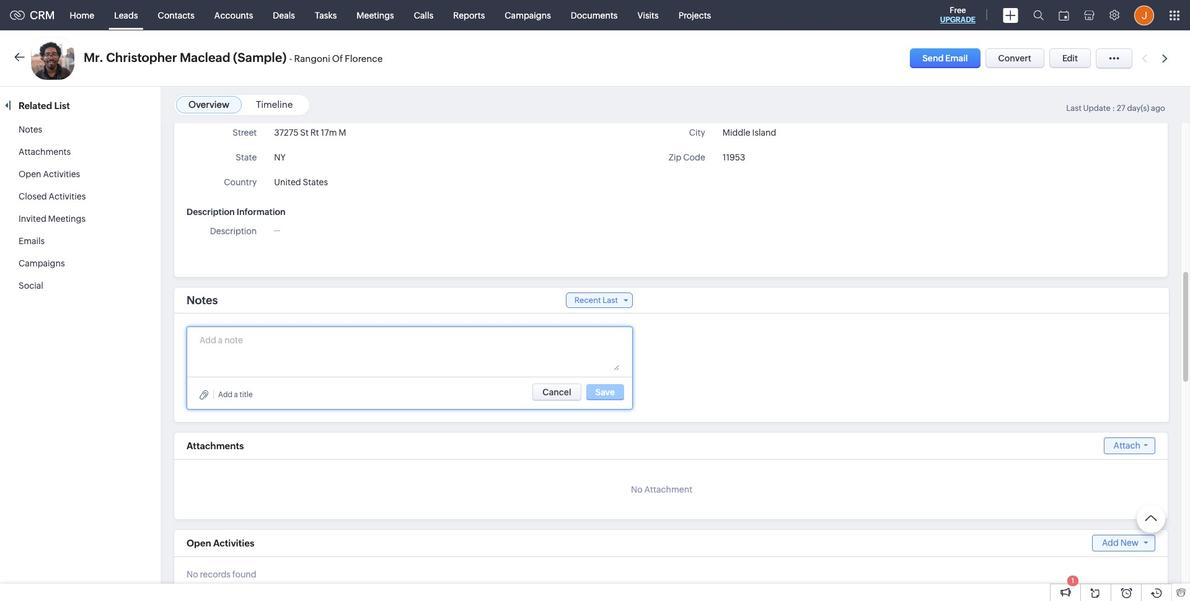 Task type: vqa. For each thing, say whether or not it's contained in the screenshot.
ninth 5555 from the bottom
no



Task type: describe. For each thing, give the bounding box(es) containing it.
description information
[[187, 207, 286, 217]]

related list
[[19, 100, 72, 111]]

found
[[232, 570, 256, 580]]

projects link
[[669, 0, 721, 30]]

description for description
[[210, 226, 257, 236]]

invited meetings link
[[19, 214, 86, 224]]

emails link
[[19, 236, 45, 246]]

contacts
[[158, 10, 195, 20]]

1 vertical spatial last
[[603, 296, 618, 305]]

open activities link
[[19, 169, 80, 179]]

accounts
[[214, 10, 253, 20]]

calls
[[414, 10, 433, 20]]

day(s)
[[1127, 104, 1149, 113]]

st
[[300, 128, 309, 138]]

rangoni
[[294, 53, 330, 64]]

mr. christopher maclead (sample) - rangoni of florence
[[84, 50, 383, 64]]

maclead
[[180, 50, 230, 64]]

add for add new
[[1102, 538, 1119, 548]]

social
[[19, 281, 43, 291]]

1 horizontal spatial campaigns link
[[495, 0, 561, 30]]

1
[[1072, 577, 1074, 585]]

united states
[[274, 177, 328, 187]]

ny
[[274, 152, 286, 162]]

florence
[[345, 53, 383, 64]]

tasks link
[[305, 0, 347, 30]]

tasks
[[315, 10, 337, 20]]

1 horizontal spatial meetings
[[357, 10, 394, 20]]

ago
[[1151, 104, 1165, 113]]

create menu image
[[1003, 8, 1018, 23]]

1 vertical spatial open activities
[[187, 538, 254, 549]]

rt
[[310, 128, 319, 138]]

middle
[[723, 128, 750, 138]]

contacts link
[[148, 0, 204, 30]]

27
[[1117, 104, 1126, 113]]

convert button
[[985, 48, 1044, 68]]

0 vertical spatial open activities
[[19, 169, 80, 179]]

profile element
[[1127, 0, 1162, 30]]

deals link
[[263, 0, 305, 30]]

meetings link
[[347, 0, 404, 30]]

m
[[339, 128, 346, 138]]

title
[[240, 390, 253, 399]]

search image
[[1033, 10, 1044, 20]]

leads link
[[104, 0, 148, 30]]

mr.
[[84, 50, 103, 64]]

(sample)
[[233, 50, 287, 64]]

description for description information
[[187, 207, 235, 217]]

notes link
[[19, 125, 42, 135]]

street
[[233, 128, 257, 138]]

state
[[236, 152, 257, 162]]

crm link
[[10, 9, 55, 22]]

1 horizontal spatial campaigns
[[505, 10, 551, 20]]

no attachment
[[631, 485, 692, 495]]

island
[[752, 128, 776, 138]]

accounts link
[[204, 0, 263, 30]]

leads
[[114, 10, 138, 20]]

zip code
[[669, 152, 705, 162]]

send
[[922, 53, 944, 63]]

reports link
[[443, 0, 495, 30]]

city
[[689, 128, 705, 138]]

1 vertical spatial notes
[[187, 294, 218, 307]]

overview link
[[188, 99, 229, 110]]

closed activities link
[[19, 192, 86, 201]]

last update : 27 day(s) ago
[[1066, 104, 1165, 113]]

united
[[274, 177, 301, 187]]

create menu element
[[996, 0, 1026, 30]]

17m
[[321, 128, 337, 138]]

a
[[234, 390, 238, 399]]

free upgrade
[[940, 6, 976, 24]]

closed
[[19, 192, 47, 201]]

attachment
[[644, 485, 692, 495]]

recent
[[574, 296, 601, 305]]

1 horizontal spatial attachments
[[187, 441, 244, 451]]

recent last
[[574, 296, 618, 305]]

new
[[1121, 538, 1139, 548]]

country
[[224, 177, 257, 187]]

11953
[[723, 152, 745, 162]]

1 horizontal spatial open
[[187, 538, 211, 549]]

information
[[237, 207, 286, 217]]

records
[[200, 570, 231, 580]]

code
[[683, 152, 705, 162]]

edit
[[1062, 53, 1078, 63]]

edit button
[[1049, 48, 1091, 68]]



Task type: locate. For each thing, give the bounding box(es) containing it.
convert
[[998, 53, 1031, 63]]

projects
[[679, 10, 711, 20]]

0 horizontal spatial add
[[218, 390, 233, 399]]

zip
[[669, 152, 681, 162]]

add new
[[1102, 538, 1139, 548]]

documents
[[571, 10, 618, 20]]

open activities up 'closed activities' link
[[19, 169, 80, 179]]

christopher
[[106, 50, 177, 64]]

closed activities
[[19, 192, 86, 201]]

attachments down add a title
[[187, 441, 244, 451]]

0 horizontal spatial meetings
[[48, 214, 86, 224]]

of
[[332, 53, 343, 64]]

description
[[187, 207, 235, 217], [210, 226, 257, 236]]

last left update
[[1066, 104, 1082, 113]]

activities up 'closed activities' link
[[43, 169, 80, 179]]

0 vertical spatial attachments
[[19, 147, 71, 157]]

attachments up the open activities link
[[19, 147, 71, 157]]

0 horizontal spatial notes
[[19, 125, 42, 135]]

37275 st rt 17m m
[[274, 128, 346, 138]]

campaigns down emails
[[19, 258, 65, 268]]

middle island
[[723, 128, 776, 138]]

1 horizontal spatial notes
[[187, 294, 218, 307]]

0 vertical spatial campaigns
[[505, 10, 551, 20]]

open activities up no records found on the bottom left
[[187, 538, 254, 549]]

activities up "invited meetings"
[[49, 192, 86, 201]]

last
[[1066, 104, 1082, 113], [603, 296, 618, 305]]

no for attachments
[[631, 485, 643, 495]]

37275
[[274, 128, 298, 138]]

last right recent
[[603, 296, 618, 305]]

timeline
[[256, 99, 293, 110]]

meetings down 'closed activities' link
[[48, 214, 86, 224]]

send email button
[[910, 48, 980, 68]]

0 vertical spatial description
[[187, 207, 235, 217]]

deals
[[273, 10, 295, 20]]

campaigns link down emails
[[19, 258, 65, 268]]

no records found
[[187, 570, 256, 580]]

no left "attachment"
[[631, 485, 643, 495]]

no left records
[[187, 570, 198, 580]]

free
[[950, 6, 966, 15]]

related
[[19, 100, 52, 111]]

add a title
[[218, 390, 253, 399]]

1 vertical spatial attachments
[[187, 441, 244, 451]]

0 horizontal spatial campaigns
[[19, 258, 65, 268]]

1 horizontal spatial open activities
[[187, 538, 254, 549]]

1 vertical spatial open
[[187, 538, 211, 549]]

0 vertical spatial last
[[1066, 104, 1082, 113]]

1 vertical spatial no
[[187, 570, 198, 580]]

update
[[1083, 104, 1111, 113]]

activities for the open activities link
[[43, 169, 80, 179]]

0 horizontal spatial no
[[187, 570, 198, 580]]

search element
[[1026, 0, 1051, 30]]

campaigns
[[505, 10, 551, 20], [19, 258, 65, 268]]

attachments link
[[19, 147, 71, 157]]

calls link
[[404, 0, 443, 30]]

0 horizontal spatial open activities
[[19, 169, 80, 179]]

1 vertical spatial campaigns link
[[19, 258, 65, 268]]

calendar image
[[1059, 10, 1069, 20]]

Add a note text field
[[200, 333, 619, 371]]

0 horizontal spatial last
[[603, 296, 618, 305]]

add
[[218, 390, 233, 399], [1102, 538, 1119, 548]]

add left a at the left
[[218, 390, 233, 399]]

0 vertical spatial notes
[[19, 125, 42, 135]]

attachments
[[19, 147, 71, 157], [187, 441, 244, 451]]

activities for 'closed activities' link
[[49, 192, 86, 201]]

social link
[[19, 281, 43, 291]]

add left new
[[1102, 538, 1119, 548]]

0 vertical spatial meetings
[[357, 10, 394, 20]]

description down country
[[187, 207, 235, 217]]

1 horizontal spatial last
[[1066, 104, 1082, 113]]

attach
[[1114, 441, 1141, 451]]

notes
[[19, 125, 42, 135], [187, 294, 218, 307]]

None button
[[533, 384, 581, 401]]

activities
[[43, 169, 80, 179], [49, 192, 86, 201], [213, 538, 254, 549]]

1 vertical spatial campaigns
[[19, 258, 65, 268]]

-
[[289, 53, 292, 64]]

profile image
[[1134, 5, 1154, 25]]

1 vertical spatial meetings
[[48, 214, 86, 224]]

open up records
[[187, 538, 211, 549]]

email
[[945, 53, 968, 63]]

0 horizontal spatial open
[[19, 169, 41, 179]]

:
[[1112, 104, 1115, 113]]

0 vertical spatial activities
[[43, 169, 80, 179]]

1 vertical spatial description
[[210, 226, 257, 236]]

home
[[70, 10, 94, 20]]

visits link
[[628, 0, 669, 30]]

previous record image
[[1142, 54, 1147, 62]]

0 vertical spatial open
[[19, 169, 41, 179]]

open activities
[[19, 169, 80, 179], [187, 538, 254, 549]]

0 horizontal spatial campaigns link
[[19, 258, 65, 268]]

meetings up the florence
[[357, 10, 394, 20]]

add for add a title
[[218, 390, 233, 399]]

open up closed
[[19, 169, 41, 179]]

description down description information
[[210, 226, 257, 236]]

home link
[[60, 0, 104, 30]]

1 vertical spatial add
[[1102, 538, 1119, 548]]

documents link
[[561, 0, 628, 30]]

emails
[[19, 236, 45, 246]]

0 vertical spatial campaigns link
[[495, 0, 561, 30]]

0 horizontal spatial attachments
[[19, 147, 71, 157]]

campaigns link right reports
[[495, 0, 561, 30]]

1 vertical spatial activities
[[49, 192, 86, 201]]

1 horizontal spatial no
[[631, 485, 643, 495]]

send email
[[922, 53, 968, 63]]

visits
[[638, 10, 659, 20]]

0 vertical spatial no
[[631, 485, 643, 495]]

states
[[303, 177, 328, 187]]

2 vertical spatial activities
[[213, 538, 254, 549]]

invited
[[19, 214, 46, 224]]

campaigns link
[[495, 0, 561, 30], [19, 258, 65, 268]]

next record image
[[1162, 54, 1170, 62]]

reports
[[453, 10, 485, 20]]

list
[[54, 100, 70, 111]]

crm
[[30, 9, 55, 22]]

no for open activities
[[187, 570, 198, 580]]

campaigns right reports
[[505, 10, 551, 20]]

invited meetings
[[19, 214, 86, 224]]

1 horizontal spatial add
[[1102, 538, 1119, 548]]

0 vertical spatial add
[[218, 390, 233, 399]]

attach link
[[1104, 438, 1155, 454]]

activities up found on the left
[[213, 538, 254, 549]]

upgrade
[[940, 15, 976, 24]]



